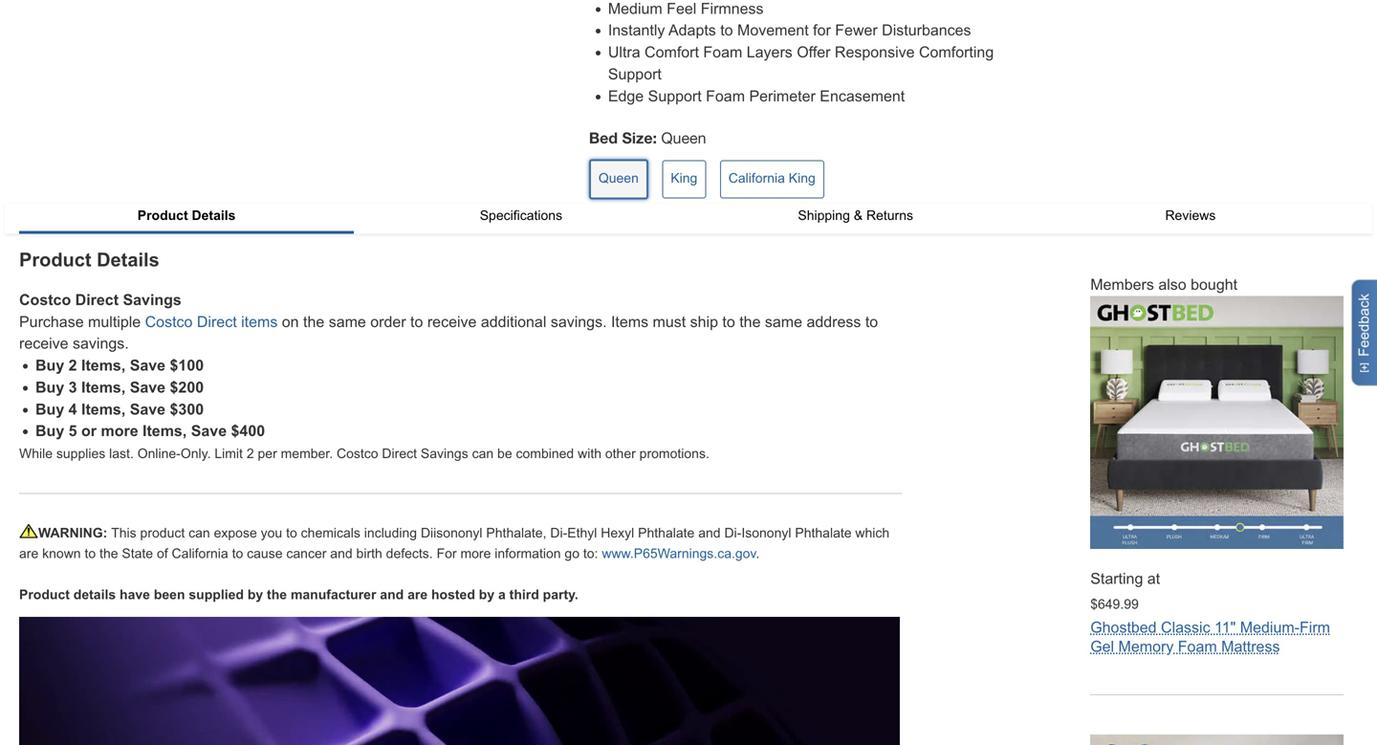 Task type: vqa. For each thing, say whether or not it's contained in the screenshot.
Search text field
no



Task type: describe. For each thing, give the bounding box(es) containing it.
expose
[[214, 526, 257, 540]]

items, up or
[[81, 401, 126, 418]]

to right you
[[286, 526, 297, 540]]

be
[[498, 446, 512, 461]]

king inside option
[[671, 171, 698, 186]]

save left the $200
[[130, 379, 166, 396]]

the right ship
[[740, 313, 761, 330]]

0 horizontal spatial 2
[[69, 357, 77, 374]]

items
[[611, 313, 649, 330]]

california king
[[729, 171, 816, 186]]

more inside on the same order to receive additional savings. items must ship to the same address to receive savings. buy 2 items, save $100 buy 3 items, save $200 buy 4 items, save $300 buy 5 or more items, save $400 while supplies last. online-only. limit 2 per member. costco direct savings can be combined with other promotions.
[[101, 422, 138, 440]]

of
[[157, 546, 168, 561]]

this product can expose you to chemicals including diisononyl phthalate, di-ethyl hexyl phthalate and di-isononyl phthalate which are known to the state of california to cause cancer and birth defects. for more information go to:
[[19, 526, 890, 561]]

manufacturer
[[291, 587, 376, 602]]

savings inside costco direct savings purchase multiple costco direct items
[[123, 291, 182, 309]]

specifications
[[480, 208, 563, 223]]

$400
[[231, 422, 265, 440]]

classic
[[1161, 619, 1211, 636]]

size:
[[622, 129, 657, 147]]

last.
[[109, 446, 134, 461]]

www.p65warnings.ca.gov .
[[602, 546, 760, 561]]

3 buy from the top
[[35, 401, 64, 418]]

product
[[140, 526, 185, 540]]

1 vertical spatial direct
[[197, 313, 237, 330]]

foam inside starting at $649.99 ghostbed classic 11" medium-firm gel memory foam mattress
[[1178, 638, 1218, 655]]

layers
[[747, 44, 793, 61]]

0 vertical spatial product
[[138, 208, 188, 223]]

party.
[[543, 587, 579, 602]]

4 buy from the top
[[35, 422, 64, 440]]

1 vertical spatial foam
[[706, 87, 745, 105]]

or
[[81, 422, 97, 440]]

movement
[[738, 22, 809, 39]]

&
[[854, 208, 863, 223]]

the inside this product can expose you to chemicals including diisononyl phthalate, di-ethyl hexyl phthalate and di-isononyl phthalate which are known to the state of california to cause cancer and birth defects. for more information go to:
[[100, 546, 118, 561]]

the down cause
[[267, 587, 287, 602]]

items, up online- in the left of the page
[[143, 422, 187, 440]]

purchase
[[19, 313, 84, 330]]

fewer
[[835, 22, 878, 39]]

responsive
[[835, 44, 915, 61]]

2 horizontal spatial and
[[699, 526, 721, 540]]

bought
[[1191, 276, 1238, 293]]

starting
[[1091, 570, 1144, 588]]

perimeter
[[750, 87, 816, 105]]

1 buy from the top
[[35, 357, 64, 374]]

encasement
[[820, 87, 905, 105]]

costco direct items link
[[145, 313, 278, 330]]

0 vertical spatial support
[[608, 65, 662, 83]]

to right ship
[[723, 313, 736, 330]]

to:
[[583, 546, 598, 561]]

queen inside queen radio
[[599, 171, 639, 186]]

save left $300
[[130, 401, 166, 418]]

including
[[364, 526, 417, 540]]

only.
[[181, 446, 211, 461]]

to right address at the right top of page
[[866, 313, 878, 330]]

promotions.
[[640, 446, 710, 461]]

www.p65warnings.ca.gov
[[602, 546, 756, 561]]

product details have been supplied by the manufacturer and are hosted by a third party.
[[19, 587, 579, 602]]

product for www.p65warnings.ca.gov link on the bottom of the page
[[19, 587, 70, 602]]

items
[[241, 313, 278, 330]]

1 vertical spatial are
[[408, 587, 428, 602]]

at
[[1148, 570, 1161, 588]]

chemicals
[[301, 526, 361, 540]]

savings inside on the same order to receive additional savings. items must ship to the same address to receive savings. buy 2 items, save $100 buy 3 items, save $200 buy 4 items, save $300 buy 5 or more items, save $400 while supplies last. online-only. limit 2 per member. costco direct savings can be combined with other promotions.
[[421, 446, 469, 461]]

memory
[[1119, 638, 1174, 655]]

on the same order to receive additional savings. items must ship to the same address to receive savings. buy 2 items, save $100 buy 3 items, save $200 buy 4 items, save $300 buy 5 or more items, save $400 while supplies last. online-only. limit 2 per member. costco direct savings can be combined with other promotions.
[[19, 313, 878, 461]]

limit
[[215, 446, 243, 461]]

1 horizontal spatial receive
[[428, 313, 477, 330]]

ship
[[690, 313, 718, 330]]

hexyl
[[601, 526, 635, 540]]

must
[[653, 313, 686, 330]]

additional
[[481, 313, 547, 330]]

0 vertical spatial foam
[[704, 44, 743, 61]]

feedback link
[[1352, 279, 1378, 386]]

also
[[1159, 276, 1187, 293]]

2 phthalate from the left
[[795, 526, 852, 540]]

disturbances
[[882, 22, 972, 39]]

11"
[[1215, 619, 1236, 636]]

for
[[813, 22, 831, 39]]

warning image
[[19, 524, 38, 545]]

while
[[19, 446, 53, 461]]

comforting
[[919, 44, 994, 61]]

ultra
[[608, 44, 641, 61]]

california inside radio
[[729, 171, 785, 186]]

order
[[370, 313, 406, 330]]

instantly
[[608, 22, 665, 39]]

state
[[122, 546, 153, 561]]

.
[[756, 546, 760, 561]]

www.p65warnings.ca.gov link
[[602, 546, 756, 561]]

0 horizontal spatial costco
[[19, 291, 71, 309]]

feedback
[[1357, 294, 1372, 357]]

2 di- from the left
[[725, 526, 742, 540]]

starting at $649.99 ghostbed classic 11" medium-firm gel memory foam mattress
[[1091, 570, 1331, 655]]

ghostbed classic 11" medium-firm gel memory foam mattress link
[[1091, 619, 1331, 655]]

reviews link
[[1023, 204, 1359, 226]]

California King radio
[[720, 160, 825, 199]]

can inside this product can expose you to chemicals including diisononyl phthalate, di-ethyl hexyl phthalate and di-isononyl phthalate which are known to the state of california to cause cancer and birth defects. for more information go to:
[[189, 526, 210, 540]]

phthalate,
[[486, 526, 547, 540]]

1 vertical spatial support
[[648, 87, 702, 105]]

you
[[261, 526, 282, 540]]

specifications link
[[354, 204, 688, 226]]

go
[[565, 546, 580, 561]]

combined
[[516, 446, 574, 461]]

members also bought
[[1091, 276, 1238, 293]]

King radio
[[662, 160, 706, 199]]

to right the "order"
[[410, 313, 423, 330]]

members
[[1091, 276, 1155, 293]]

diisononyl
[[421, 526, 483, 540]]

details
[[73, 587, 116, 602]]

3
[[69, 379, 77, 396]]

information
[[495, 546, 561, 561]]



Task type: locate. For each thing, give the bounding box(es) containing it.
cause
[[247, 546, 283, 561]]

0 horizontal spatial di-
[[550, 526, 568, 540]]

phthalate
[[638, 526, 695, 540], [795, 526, 852, 540]]

more up last.
[[101, 422, 138, 440]]

0 horizontal spatial can
[[189, 526, 210, 540]]

same left address at the right top of page
[[765, 313, 803, 330]]

known
[[42, 546, 81, 561]]

sealy posturepedic 12" memory foam mattress image
[[1091, 735, 1344, 745]]

product
[[138, 208, 188, 223], [19, 249, 91, 270], [19, 587, 70, 602]]

0 vertical spatial 2
[[69, 357, 77, 374]]

king down bed size: queen
[[671, 171, 698, 186]]

buy left 3
[[35, 379, 64, 396]]

$100
[[170, 357, 204, 374]]

by
[[248, 587, 263, 602], [479, 587, 495, 602]]

are down 'warning' 'image'
[[19, 546, 38, 561]]

gel
[[1091, 638, 1115, 655]]

adapts
[[669, 22, 716, 39]]

returns
[[867, 208, 914, 223]]

1 horizontal spatial savings
[[421, 446, 469, 461]]

king
[[671, 171, 698, 186], [789, 171, 816, 186]]

1 vertical spatial can
[[189, 526, 210, 540]]

and up www.p65warnings.ca.gov .
[[699, 526, 721, 540]]

items, down the multiple
[[81, 357, 126, 374]]

0 horizontal spatial and
[[330, 546, 353, 561]]

save up the only. on the bottom of the page
[[191, 422, 227, 440]]

0 horizontal spatial king
[[671, 171, 698, 186]]

birth
[[356, 546, 382, 561]]

$200
[[170, 379, 204, 396]]

reviews
[[1166, 208, 1216, 223]]

0 vertical spatial direct
[[75, 291, 119, 309]]

more inside this product can expose you to chemicals including diisononyl phthalate, di-ethyl hexyl phthalate and di-isononyl phthalate which are known to the state of california to cause cancer and birth defects. for more information go to:
[[461, 546, 491, 561]]

0 vertical spatial and
[[699, 526, 721, 540]]

1 horizontal spatial same
[[765, 313, 803, 330]]

other
[[605, 446, 636, 461]]

0 vertical spatial are
[[19, 546, 38, 561]]

di- up go at the bottom left of page
[[550, 526, 568, 540]]

2 vertical spatial foam
[[1178, 638, 1218, 655]]

a
[[498, 587, 506, 602]]

2 vertical spatial costco
[[337, 446, 378, 461]]

2 by from the left
[[479, 587, 495, 602]]

0 horizontal spatial more
[[101, 422, 138, 440]]

1 horizontal spatial details
[[192, 208, 236, 223]]

california
[[729, 171, 785, 186], [172, 546, 228, 561]]

0 vertical spatial savings.
[[551, 313, 607, 330]]

foam down adapts
[[704, 44, 743, 61]]

0 vertical spatial receive
[[428, 313, 477, 330]]

are
[[19, 546, 38, 561], [408, 587, 428, 602]]

1 vertical spatial details
[[97, 249, 159, 270]]

with
[[578, 446, 602, 461]]

items, right 3
[[81, 379, 126, 396]]

option group containing queen
[[589, 159, 1017, 209]]

cancer
[[286, 546, 327, 561]]

for
[[437, 546, 457, 561]]

1 horizontal spatial and
[[380, 587, 404, 602]]

0 horizontal spatial phthalate
[[638, 526, 695, 540]]

0 vertical spatial queen
[[661, 129, 707, 147]]

can left expose
[[189, 526, 210, 540]]

this
[[111, 526, 136, 540]]

support up edge
[[608, 65, 662, 83]]

savings left be
[[421, 446, 469, 461]]

savings. left items
[[551, 313, 607, 330]]

supplied
[[189, 587, 244, 602]]

costco direct savings purchase multiple costco direct items
[[19, 291, 278, 330]]

more
[[101, 422, 138, 440], [461, 546, 491, 561]]

direct inside on the same order to receive additional savings. items must ship to the same address to receive savings. buy 2 items, save $100 buy 3 items, save $200 buy 4 items, save $300 buy 5 or more items, save $400 while supplies last. online-only. limit 2 per member. costco direct savings can be combined with other promotions.
[[382, 446, 417, 461]]

king up shipping
[[789, 171, 816, 186]]

costco up $100
[[145, 313, 193, 330]]

1 horizontal spatial are
[[408, 587, 428, 602]]

1 same from the left
[[329, 313, 366, 330]]

can inside on the same order to receive additional savings. items must ship to the same address to receive savings. buy 2 items, save $100 buy 3 items, save $200 buy 4 items, save $300 buy 5 or more items, save $400 while supplies last. online-only. limit 2 per member. costco direct savings can be combined with other promotions.
[[472, 446, 494, 461]]

ethyl
[[568, 526, 597, 540]]

$300
[[170, 401, 204, 418]]

1 vertical spatial savings
[[421, 446, 469, 461]]

by right the supplied at the left bottom of the page
[[248, 587, 263, 602]]

product for reviews link
[[19, 249, 91, 270]]

which
[[856, 526, 890, 540]]

can
[[472, 446, 494, 461], [189, 526, 210, 540]]

2 left per
[[247, 446, 254, 461]]

to right adapts
[[721, 22, 733, 39]]

receive left additional
[[428, 313, 477, 330]]

0 horizontal spatial same
[[329, 313, 366, 330]]

warning:
[[38, 526, 111, 540]]

can left be
[[472, 446, 494, 461]]

phthalate left which
[[795, 526, 852, 540]]

2 vertical spatial direct
[[382, 446, 417, 461]]

1 horizontal spatial di-
[[725, 526, 742, 540]]

the right on
[[303, 313, 325, 330]]

option group
[[589, 159, 1017, 209]]

by left a
[[479, 587, 495, 602]]

1 horizontal spatial queen
[[661, 129, 707, 147]]

savings up the multiple
[[123, 291, 182, 309]]

same left the "order"
[[329, 313, 366, 330]]

1 di- from the left
[[550, 526, 568, 540]]

1 vertical spatial and
[[330, 546, 353, 561]]

0 vertical spatial product details
[[138, 208, 236, 223]]

1 vertical spatial queen
[[599, 171, 639, 186]]

to down warning:
[[85, 546, 96, 561]]

1 horizontal spatial california
[[729, 171, 785, 186]]

1 by from the left
[[248, 587, 263, 602]]

0 vertical spatial more
[[101, 422, 138, 440]]

costco right member.
[[337, 446, 378, 461]]

1 vertical spatial more
[[461, 546, 491, 561]]

buy left the 4
[[35, 401, 64, 418]]

0 vertical spatial savings
[[123, 291, 182, 309]]

0 vertical spatial details
[[192, 208, 236, 223]]

are inside this product can expose you to chemicals including diisononyl phthalate, di-ethyl hexyl phthalate and di-isononyl phthalate which are known to the state of california to cause cancer and birth defects. for more information go to:
[[19, 546, 38, 561]]

queen inside bed size: queen
[[661, 129, 707, 147]]

and down chemicals on the left of the page
[[330, 546, 353, 561]]

0 horizontal spatial california
[[172, 546, 228, 561]]

phthalate up the www.p65warnings.ca.gov
[[638, 526, 695, 540]]

been
[[154, 587, 185, 602]]

multiple
[[88, 313, 141, 330]]

king inside radio
[[789, 171, 816, 186]]

1 vertical spatial savings.
[[73, 335, 129, 352]]

2 vertical spatial product
[[19, 587, 70, 602]]

have
[[120, 587, 150, 602]]

and
[[699, 526, 721, 540], [330, 546, 353, 561], [380, 587, 404, 602]]

0 horizontal spatial by
[[248, 587, 263, 602]]

the down this
[[100, 546, 118, 561]]

on
[[282, 313, 299, 330]]

4
[[69, 401, 77, 418]]

1 vertical spatial product details
[[19, 249, 159, 270]]

direct
[[75, 291, 119, 309], [197, 313, 237, 330], [382, 446, 417, 461]]

$649.99
[[1091, 597, 1139, 612]]

member.
[[281, 446, 333, 461]]

direct left items
[[197, 313, 237, 330]]

direct up the multiple
[[75, 291, 119, 309]]

1 horizontal spatial can
[[472, 446, 494, 461]]

receive down purchase
[[19, 335, 68, 352]]

to inside instantly adapts to movement for fewer disturbances ultra comfort foam layers offer responsive comforting support edge support foam perimeter encasement
[[721, 22, 733, 39]]

0 horizontal spatial savings
[[123, 291, 182, 309]]

medium-
[[1241, 619, 1300, 636]]

firm
[[1300, 619, 1331, 636]]

queen up king option
[[661, 129, 707, 147]]

shipping & returns link
[[688, 204, 1023, 226]]

foam
[[704, 44, 743, 61], [706, 87, 745, 105], [1178, 638, 1218, 655]]

are left hosted
[[408, 587, 428, 602]]

1 vertical spatial receive
[[19, 335, 68, 352]]

ghostbed
[[1091, 619, 1157, 636]]

ghostbed classic 11" medium-firm gel memory foam mattress image
[[1091, 296, 1344, 549]]

savings. down the multiple
[[73, 335, 129, 352]]

instantly adapts to movement for fewer disturbances ultra comfort foam layers offer responsive comforting support edge support foam perimeter encasement
[[608, 22, 994, 105]]

and down defects.
[[380, 587, 404, 602]]

Queen radio
[[589, 159, 649, 200]]

2
[[69, 357, 77, 374], [247, 446, 254, 461]]

queen down bed
[[599, 171, 639, 186]]

0 vertical spatial california
[[729, 171, 785, 186]]

1 horizontal spatial more
[[461, 546, 491, 561]]

buy down purchase
[[35, 357, 64, 374]]

shipping
[[798, 208, 850, 223]]

buy left 5
[[35, 422, 64, 440]]

0 horizontal spatial details
[[97, 249, 159, 270]]

0 vertical spatial costco
[[19, 291, 71, 309]]

0 vertical spatial can
[[472, 446, 494, 461]]

2 horizontal spatial costco
[[337, 446, 378, 461]]

product details link
[[19, 204, 354, 231]]

2 horizontal spatial direct
[[382, 446, 417, 461]]

support
[[608, 65, 662, 83], [648, 87, 702, 105]]

shipping & returns
[[798, 208, 914, 223]]

foam left perimeter
[[706, 87, 745, 105]]

1 horizontal spatial by
[[479, 587, 495, 602]]

0 horizontal spatial are
[[19, 546, 38, 561]]

1 horizontal spatial costco
[[145, 313, 193, 330]]

save left $100
[[130, 357, 166, 374]]

support down comfort
[[648, 87, 702, 105]]

di- up www.p65warnings.ca.gov .
[[725, 526, 742, 540]]

2 same from the left
[[765, 313, 803, 330]]

isononyl
[[742, 526, 792, 540]]

0 horizontal spatial queen
[[599, 171, 639, 186]]

1 horizontal spatial savings.
[[551, 313, 607, 330]]

california right of
[[172, 546, 228, 561]]

1 vertical spatial california
[[172, 546, 228, 561]]

2 king from the left
[[789, 171, 816, 186]]

california right king option
[[729, 171, 785, 186]]

buy
[[35, 357, 64, 374], [35, 379, 64, 396], [35, 401, 64, 418], [35, 422, 64, 440]]

receive
[[428, 313, 477, 330], [19, 335, 68, 352]]

same
[[329, 313, 366, 330], [765, 313, 803, 330]]

costco up purchase
[[19, 291, 71, 309]]

1 vertical spatial product
[[19, 249, 91, 270]]

foam down classic
[[1178, 638, 1218, 655]]

direct up including
[[382, 446, 417, 461]]

1 phthalate from the left
[[638, 526, 695, 540]]

1 king from the left
[[671, 171, 698, 186]]

1 vertical spatial 2
[[247, 446, 254, 461]]

more right for
[[461, 546, 491, 561]]

supplies
[[56, 446, 105, 461]]

1 vertical spatial costco
[[145, 313, 193, 330]]

2 buy from the top
[[35, 379, 64, 396]]

comfort
[[645, 44, 699, 61]]

1 horizontal spatial king
[[789, 171, 816, 186]]

1 horizontal spatial 2
[[247, 446, 254, 461]]

0 horizontal spatial savings.
[[73, 335, 129, 352]]

offer
[[797, 44, 831, 61]]

0 horizontal spatial receive
[[19, 335, 68, 352]]

address
[[807, 313, 861, 330]]

to down expose
[[232, 546, 243, 561]]

2 vertical spatial and
[[380, 587, 404, 602]]

items,
[[81, 357, 126, 374], [81, 379, 126, 396], [81, 401, 126, 418], [143, 422, 187, 440]]

1 horizontal spatial direct
[[197, 313, 237, 330]]

details
[[192, 208, 236, 223], [97, 249, 159, 270]]

costco inside on the same order to receive additional savings. items must ship to the same address to receive savings. buy 2 items, save $100 buy 3 items, save $200 buy 4 items, save $300 buy 5 or more items, save $400 while supplies last. online-only. limit 2 per member. costco direct savings can be combined with other promotions.
[[337, 446, 378, 461]]

2 up 3
[[69, 357, 77, 374]]

1 horizontal spatial phthalate
[[795, 526, 852, 540]]

third
[[510, 587, 539, 602]]

0 horizontal spatial direct
[[75, 291, 119, 309]]

mattress
[[1222, 638, 1281, 655]]

california inside this product can expose you to chemicals including diisononyl phthalate, di-ethyl hexyl phthalate and di-isononyl phthalate which are known to the state of california to cause cancer and birth defects. for more information go to:
[[172, 546, 228, 561]]

bed
[[589, 129, 618, 147]]

bed size: queen
[[589, 129, 707, 147]]



